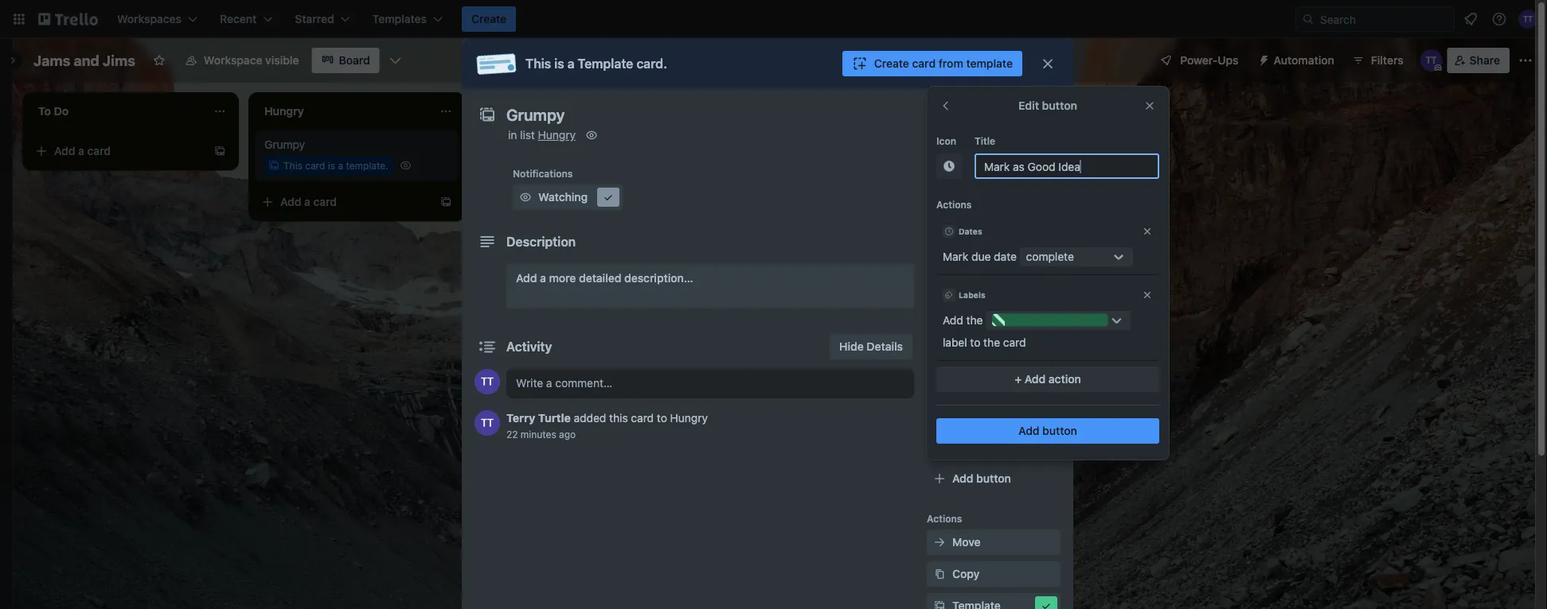 Task type: vqa. For each thing, say whether or not it's contained in the screenshot.
e.g. calrissian@cloud.ci "text field"
no



Task type: locate. For each thing, give the bounding box(es) containing it.
ups left automation button on the right of page
[[1218, 54, 1239, 67]]

power-
[[1180, 54, 1218, 67], [927, 385, 960, 396], [976, 407, 1014, 420]]

move link
[[927, 530, 1061, 556]]

card
[[912, 57, 936, 70], [87, 145, 111, 158], [539, 145, 563, 158], [305, 160, 325, 171], [313, 195, 337, 209], [1003, 336, 1026, 350], [631, 412, 654, 425]]

hungry up notifications
[[538, 129, 576, 142]]

actions up move
[[927, 514, 962, 525]]

0 horizontal spatial hungry
[[538, 129, 576, 142]]

2 horizontal spatial ups
[[1218, 54, 1239, 67]]

hungry
[[538, 129, 576, 142], [670, 412, 708, 425]]

list right in
[[520, 129, 535, 142]]

hungry link
[[538, 129, 576, 142]]

the
[[966, 314, 983, 327], [984, 336, 1000, 350]]

copy
[[952, 568, 980, 581]]

0 horizontal spatial add button
[[952, 473, 1011, 486]]

add a card for create from template… image
[[280, 195, 337, 209]]

1 horizontal spatial create
[[874, 57, 909, 70]]

jams and jims
[[33, 52, 135, 69]]

0 vertical spatial power-ups
[[1180, 54, 1239, 67]]

cover link
[[927, 306, 1061, 331]]

add inside button
[[956, 103, 977, 116]]

list right another on the right of page
[[1023, 103, 1039, 116]]

0 vertical spatial actions
[[936, 199, 972, 210]]

1 vertical spatial the
[[984, 336, 1000, 350]]

create inside create card from template button
[[874, 57, 909, 70]]

workspace
[[204, 54, 262, 67]]

create from template… image
[[213, 145, 226, 158]]

0 vertical spatial list
[[1023, 103, 1039, 116]]

sm image left cover
[[932, 311, 948, 326]]

sm image inside 'cover' link
[[932, 311, 948, 326]]

power- inside button
[[1180, 54, 1218, 67]]

1 vertical spatial this
[[283, 160, 303, 171]]

automation inside button
[[1274, 54, 1334, 67]]

0 vertical spatial to
[[948, 162, 958, 173]]

sm image down notifications
[[518, 190, 533, 205]]

add button down the + add action
[[1018, 425, 1077, 438]]

actions down members
[[936, 199, 972, 210]]

to right label
[[970, 336, 981, 350]]

1 horizontal spatial list
[[1023, 103, 1039, 116]]

1 horizontal spatial ups
[[1014, 407, 1035, 420]]

0 notifications image
[[1461, 10, 1480, 29]]

0 horizontal spatial list
[[520, 129, 535, 142]]

1 horizontal spatial automation
[[1274, 54, 1334, 67]]

automation
[[1274, 54, 1334, 67], [927, 448, 981, 459]]

this left 'template'
[[526, 56, 551, 71]]

button right the edit
[[1042, 99, 1077, 112]]

0 horizontal spatial automation
[[927, 448, 981, 459]]

0 horizontal spatial this
[[283, 160, 303, 171]]

0 vertical spatial terry turtle (terryturtle) image
[[475, 369, 500, 395]]

automation down add power-ups
[[927, 448, 981, 459]]

to
[[948, 162, 958, 173], [970, 336, 981, 350], [657, 412, 667, 425]]

0 vertical spatial ups
[[1218, 54, 1239, 67]]

0 vertical spatial template
[[966, 57, 1013, 70]]

jims
[[103, 52, 135, 69]]

1 vertical spatial hungry
[[670, 412, 708, 425]]

labels
[[952, 216, 987, 229], [959, 291, 986, 300]]

0 vertical spatial this
[[526, 56, 551, 71]]

add button button
[[936, 419, 1159, 444], [927, 467, 1061, 492]]

terry turtle (terryturtle) image right open information menu icon
[[1518, 10, 1538, 29]]

0 vertical spatial terry turtle (terryturtle) image
[[1518, 10, 1538, 29]]

Search field
[[1315, 7, 1454, 31]]

mark
[[943, 250, 968, 264]]

sm image inside copy "link"
[[932, 567, 948, 583]]

1 horizontal spatial add a card button
[[255, 190, 433, 215]]

2 vertical spatial power-
[[976, 407, 1014, 420]]

is down grumpy link
[[328, 160, 335, 171]]

hide
[[839, 340, 864, 354]]

added
[[574, 412, 606, 425]]

2 horizontal spatial to
[[970, 336, 981, 350]]

ups
[[1218, 54, 1239, 67], [960, 385, 979, 396], [1014, 407, 1035, 420]]

this down grumpy
[[283, 160, 303, 171]]

sm image inside labels link
[[932, 215, 948, 231]]

2 horizontal spatial power-
[[1180, 54, 1218, 67]]

0 vertical spatial the
[[966, 314, 983, 327]]

1 vertical spatial power-
[[927, 385, 960, 396]]

automation down search icon
[[1274, 54, 1334, 67]]

2 vertical spatial to
[[657, 412, 667, 425]]

fields
[[996, 344, 1027, 357]]

1 vertical spatial to
[[970, 336, 981, 350]]

add
[[956, 103, 977, 116], [54, 145, 75, 158], [506, 145, 527, 158], [927, 162, 946, 173], [280, 195, 301, 209], [516, 272, 537, 285], [943, 314, 963, 327], [1025, 373, 1046, 386], [952, 407, 973, 420], [1018, 425, 1040, 438], [952, 473, 973, 486]]

ups up add power-ups
[[960, 385, 979, 396]]

create inside create button
[[471, 12, 507, 25]]

create card from template button
[[842, 51, 1022, 76]]

mark due date
[[943, 250, 1017, 264]]

button up move link
[[976, 473, 1011, 486]]

0 vertical spatial button
[[1042, 99, 1077, 112]]

terry turtle (terryturtle) image right filters
[[1420, 49, 1443, 72]]

1 horizontal spatial add button
[[1018, 425, 1077, 438]]

0 horizontal spatial ups
[[960, 385, 979, 396]]

labels up 'checklist'
[[952, 216, 987, 229]]

1 horizontal spatial to
[[948, 162, 958, 173]]

ups down +
[[1014, 407, 1035, 420]]

0 horizontal spatial to
[[657, 412, 667, 425]]

1 vertical spatial create
[[874, 57, 909, 70]]

ago
[[559, 429, 576, 440]]

template up members
[[960, 162, 1002, 173]]

0 vertical spatial create
[[471, 12, 507, 25]]

complete
[[1026, 250, 1074, 264]]

move
[[952, 536, 981, 549]]

more
[[549, 272, 576, 285]]

dates
[[959, 227, 982, 236]]

None text field
[[498, 100, 1024, 129]]

1 vertical spatial labels
[[959, 291, 986, 300]]

card inside button
[[912, 57, 936, 70]]

1 vertical spatial button
[[1042, 425, 1077, 438]]

custom fields
[[952, 344, 1027, 357]]

template
[[966, 57, 1013, 70], [960, 162, 1002, 173]]

0 vertical spatial automation
[[1274, 54, 1334, 67]]

this for this card is a template.
[[283, 160, 303, 171]]

watching button
[[513, 185, 623, 210]]

0 horizontal spatial the
[[966, 314, 983, 327]]

1 horizontal spatial add a card
[[280, 195, 337, 209]]

0 vertical spatial is
[[554, 56, 564, 71]]

0 vertical spatial power-
[[1180, 54, 1218, 67]]

add a card button for create from template… icon
[[29, 139, 207, 164]]

date
[[994, 250, 1017, 264]]

1 vertical spatial is
[[328, 160, 335, 171]]

primary element
[[0, 0, 1547, 38]]

add a card
[[54, 145, 111, 158], [506, 145, 563, 158], [280, 195, 337, 209]]

0 horizontal spatial add a card button
[[29, 139, 207, 164]]

to right the this
[[657, 412, 667, 425]]

0 horizontal spatial create
[[471, 12, 507, 25]]

template inside button
[[966, 57, 1013, 70]]

add button
[[1018, 425, 1077, 438], [952, 473, 1011, 486]]

color: green, title: none image
[[992, 314, 1108, 327]]

grumpy link
[[264, 137, 449, 153]]

edit button
[[1018, 99, 1077, 112]]

sm image inside automation button
[[1251, 48, 1274, 70]]

create for create
[[471, 12, 507, 25]]

labels link
[[927, 210, 1061, 236]]

hungry down the write a comment text box
[[670, 412, 708, 425]]

1 vertical spatial add button
[[952, 473, 1011, 486]]

button
[[1042, 99, 1077, 112], [1042, 425, 1077, 438], [976, 473, 1011, 486]]

filters
[[1371, 54, 1404, 67]]

1 vertical spatial terry turtle (terryturtle) image
[[1420, 49, 1443, 72]]

members link
[[927, 178, 1061, 204]]

sm image left 'checklist'
[[932, 247, 948, 263]]

close image
[[1142, 290, 1153, 301]]

2 horizontal spatial add a card
[[506, 145, 563, 158]]

create from template… image
[[440, 196, 452, 209]]

is
[[554, 56, 564, 71], [328, 160, 335, 171]]

1 horizontal spatial is
[[554, 56, 564, 71]]

terry turtle (terryturtle) image
[[475, 369, 500, 395], [475, 411, 500, 436]]

minutes
[[521, 429, 556, 440]]

add button button down the + add action
[[936, 419, 1159, 444]]

sm image inside checklist link
[[932, 247, 948, 263]]

1 vertical spatial terry turtle (terryturtle) image
[[475, 411, 500, 436]]

1 horizontal spatial this
[[526, 56, 551, 71]]

labels up cover
[[959, 291, 986, 300]]

customize views image
[[388, 53, 403, 68]]

1 vertical spatial list
[[520, 129, 535, 142]]

add a card button
[[29, 139, 207, 164], [481, 139, 659, 164], [255, 190, 433, 215]]

1 horizontal spatial hungry
[[670, 412, 708, 425]]

label
[[943, 336, 967, 350]]

visible
[[265, 54, 299, 67]]

is left 'template'
[[554, 56, 564, 71]]

create
[[471, 12, 507, 25], [874, 57, 909, 70]]

template right from
[[966, 57, 1013, 70]]

0 vertical spatial hungry
[[538, 129, 576, 142]]

hide details
[[839, 340, 903, 354]]

power-ups
[[1180, 54, 1239, 67], [927, 385, 979, 396]]

add button button up move link
[[927, 467, 1061, 492]]

create button
[[462, 6, 516, 32]]

to down icon
[[948, 162, 958, 173]]

automation button
[[1251, 48, 1344, 73]]

sm image left copy
[[932, 567, 948, 583]]

add button up move link
[[952, 473, 1011, 486]]

another
[[979, 103, 1020, 116]]

+ add action
[[1015, 373, 1081, 386]]

add power-ups
[[952, 407, 1035, 420]]

sm image
[[1251, 48, 1274, 70], [584, 127, 600, 143], [941, 158, 957, 174], [932, 535, 948, 551], [932, 599, 948, 610], [1038, 599, 1054, 610]]

cover
[[952, 312, 983, 325]]

0 horizontal spatial power-ups
[[927, 385, 979, 396]]

sm image left dates
[[932, 215, 948, 231]]

0 vertical spatial labels
[[952, 216, 987, 229]]

sm image for cover
[[932, 311, 948, 326]]

0 horizontal spatial add a card
[[54, 145, 111, 158]]

1 horizontal spatial power-ups
[[1180, 54, 1239, 67]]

1 vertical spatial automation
[[927, 448, 981, 459]]

a
[[567, 56, 575, 71], [78, 145, 84, 158], [530, 145, 537, 158], [338, 160, 343, 171], [304, 195, 310, 209], [540, 272, 546, 285]]

button down action
[[1042, 425, 1077, 438]]

list
[[1023, 103, 1039, 116], [520, 129, 535, 142]]

sm image
[[518, 190, 533, 205], [600, 190, 616, 205], [932, 215, 948, 231], [932, 247, 948, 263], [932, 311, 948, 326], [932, 567, 948, 583]]

this
[[526, 56, 551, 71], [283, 160, 303, 171]]

terry turtle (terryturtle) image
[[1518, 10, 1538, 29], [1420, 49, 1443, 72]]

power-ups inside button
[[1180, 54, 1239, 67]]

+
[[1015, 373, 1022, 386]]



Task type: describe. For each thing, give the bounding box(es) containing it.
hide details link
[[830, 334, 913, 360]]

due
[[971, 250, 991, 264]]

add the
[[943, 314, 983, 327]]

board
[[339, 54, 370, 67]]

filters button
[[1347, 48, 1408, 73]]

share button
[[1447, 48, 1510, 73]]

share
[[1470, 54, 1500, 67]]

power-ups button
[[1148, 48, 1248, 73]]

2 vertical spatial ups
[[1014, 407, 1035, 420]]

action
[[1049, 373, 1081, 386]]

1 vertical spatial ups
[[960, 385, 979, 396]]

title
[[975, 135, 995, 147]]

open information menu image
[[1491, 11, 1507, 27]]

details
[[867, 340, 903, 354]]

add power-ups link
[[927, 401, 1061, 427]]

sm image for checklist
[[932, 247, 948, 263]]

this
[[609, 412, 628, 425]]

in
[[508, 129, 517, 142]]

to for add
[[948, 162, 958, 173]]

search image
[[1302, 13, 1315, 25]]

create card from template
[[874, 57, 1013, 70]]

this card is a template.
[[283, 160, 388, 171]]

1 terry turtle (terryturtle) image from the top
[[475, 369, 500, 395]]

add a card button for create from template… image
[[255, 190, 433, 215]]

from
[[939, 57, 963, 70]]

add a card for create from template… icon
[[54, 145, 111, 158]]

0 horizontal spatial terry turtle (terryturtle) image
[[1420, 49, 1443, 72]]

custom
[[952, 344, 993, 357]]

edit
[[1018, 99, 1039, 112]]

sm image inside move link
[[932, 535, 948, 551]]

0 vertical spatial add button
[[1018, 425, 1077, 438]]

notifications
[[513, 168, 573, 179]]

add a more detailed description…
[[516, 272, 693, 285]]

22
[[506, 429, 518, 440]]

workspace visible
[[204, 54, 299, 67]]

checklist link
[[927, 242, 1061, 268]]

1 vertical spatial actions
[[927, 514, 962, 525]]

to for label
[[970, 336, 981, 350]]

ups inside button
[[1218, 54, 1239, 67]]

template
[[578, 56, 633, 71]]

2 vertical spatial button
[[976, 473, 1011, 486]]

star or unstar board image
[[153, 54, 166, 67]]

switch to… image
[[11, 11, 27, 27]]

description
[[506, 234, 576, 250]]

list inside "add another list" button
[[1023, 103, 1039, 116]]

show menu image
[[1518, 53, 1534, 68]]

0 horizontal spatial power-
[[927, 385, 960, 396]]

1 vertical spatial add button button
[[927, 467, 1061, 492]]

create for create card from template
[[874, 57, 909, 70]]

1 horizontal spatial the
[[984, 336, 1000, 350]]

1 vertical spatial template
[[960, 162, 1002, 173]]

add another list
[[956, 103, 1039, 116]]

this for this is a template card.
[[526, 56, 551, 71]]

card.
[[636, 56, 667, 71]]

board link
[[312, 48, 380, 73]]

sm image right 'watching' at the top left of page
[[600, 190, 616, 205]]

custom fields button
[[927, 342, 1061, 358]]

checklist
[[952, 248, 1001, 261]]

members
[[952, 184, 1002, 197]]

0 horizontal spatial is
[[328, 160, 335, 171]]

watching
[[538, 191, 588, 204]]

hungry inside "terry turtle added this card to hungry 22 minutes ago"
[[670, 412, 708, 425]]

Write a comment text field
[[506, 369, 914, 398]]

Board name text field
[[25, 48, 143, 73]]

card inside "terry turtle added this card to hungry 22 minutes ago"
[[631, 412, 654, 425]]

turtle
[[538, 412, 571, 425]]

1 horizontal spatial terry turtle (terryturtle) image
[[1518, 10, 1538, 29]]

close image
[[1142, 226, 1153, 237]]

0 vertical spatial add button button
[[936, 419, 1159, 444]]

22 minutes ago link
[[506, 429, 576, 440]]

terry turtle added this card to hungry 22 minutes ago
[[506, 412, 708, 440]]

and
[[74, 52, 99, 69]]

attachment
[[952, 280, 1014, 293]]

to inside "terry turtle added this card to hungry 22 minutes ago"
[[657, 412, 667, 425]]

close popover image
[[1143, 100, 1156, 112]]

Mark due date… text field
[[975, 154, 1159, 179]]

add a more detailed description… link
[[506, 264, 914, 309]]

copy link
[[927, 562, 1061, 588]]

icon
[[936, 135, 956, 147]]

description…
[[624, 272, 693, 285]]

sm image for labels
[[932, 215, 948, 231]]

sm image for watching
[[518, 190, 533, 205]]

1 horizontal spatial power-
[[976, 407, 1014, 420]]

template.
[[346, 160, 388, 171]]

jams
[[33, 52, 70, 69]]

return to previous screen image
[[940, 100, 952, 112]]

1 vertical spatial power-ups
[[927, 385, 979, 396]]

attachment button
[[927, 274, 1061, 299]]

grumpy
[[264, 138, 305, 151]]

2 terry turtle (terryturtle) image from the top
[[475, 411, 500, 436]]

detailed
[[579, 272, 621, 285]]

add another list button
[[927, 92, 1143, 127]]

add to template
[[927, 162, 1002, 173]]

workspace visible button
[[175, 48, 309, 73]]

terry
[[506, 412, 535, 425]]

sm image for copy
[[932, 567, 948, 583]]

in list hungry
[[508, 129, 576, 142]]

label to the card
[[943, 336, 1026, 350]]

2 horizontal spatial add a card button
[[481, 139, 659, 164]]

this is a template card.
[[526, 56, 667, 71]]

activity
[[506, 340, 552, 355]]



